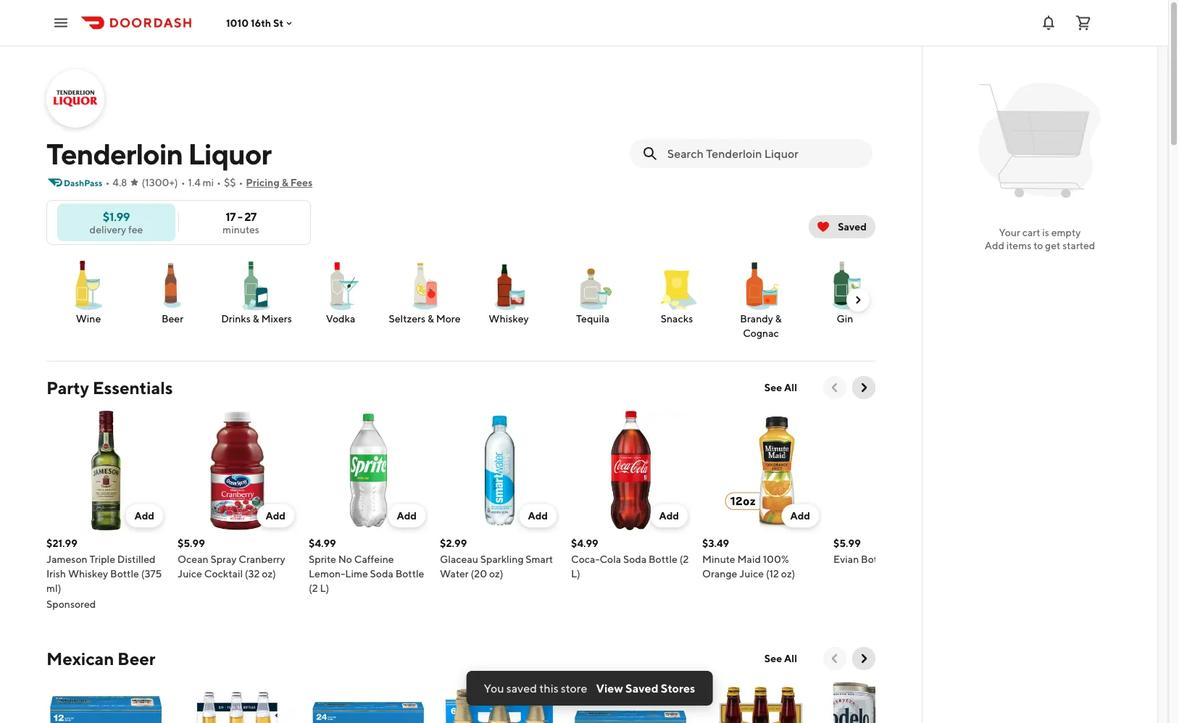 Task type: locate. For each thing, give the bounding box(es) containing it.
beer
[[162, 313, 183, 325], [117, 648, 155, 669]]

see all link left previous button of carousel icon
[[756, 647, 806, 670]]

gin image
[[819, 259, 871, 312]]

1 vertical spatial l)
[[571, 568, 580, 580]]

2 horizontal spatial oz)
[[781, 568, 795, 580]]

next button of carousel image right previous button of carousel image
[[857, 380, 871, 395]]

next button of carousel image right previous button of carousel icon
[[857, 652, 871, 666]]

vodka link
[[304, 259, 377, 326]]

& inside brandy & cognac
[[775, 313, 782, 325]]

1 oz) from the left
[[262, 568, 276, 580]]

0 vertical spatial soda
[[623, 553, 647, 565]]

brandy & cognac image
[[735, 259, 787, 312]]

$4.99 for $4.99 coca-cola soda bottle (2 l)
[[571, 537, 598, 549]]

cranberry
[[239, 553, 285, 565]]

4 • from the left
[[239, 176, 243, 188]]

seltzers
[[389, 313, 425, 325]]

1 horizontal spatial l)
[[571, 568, 580, 580]]

see all
[[764, 382, 797, 394], [764, 653, 797, 665]]

(2 down lemon-
[[309, 582, 318, 594]]

1 vertical spatial next button of carousel image
[[857, 652, 871, 666]]

0 horizontal spatial soda
[[370, 568, 393, 580]]

saved right view
[[625, 682, 658, 695]]

1 horizontal spatial $4.99
[[571, 537, 598, 549]]

1 next button of carousel image from the top
[[857, 380, 871, 395]]

&
[[282, 176, 288, 188], [253, 313, 259, 325], [428, 313, 434, 325], [775, 313, 782, 325]]

0 horizontal spatial saved
[[625, 682, 658, 695]]

0 vertical spatial next button of carousel image
[[857, 380, 871, 395]]

oz) down sparkling
[[489, 568, 503, 580]]

notification bell image
[[1040, 14, 1057, 32]]

add button
[[126, 504, 163, 528], [126, 504, 163, 528], [257, 504, 294, 528], [257, 504, 294, 528], [388, 504, 425, 528], [388, 504, 425, 528], [519, 504, 557, 528], [519, 504, 557, 528], [650, 504, 688, 528], [650, 504, 688, 528], [782, 504, 819, 528], [782, 504, 819, 528]]

$5.99 inside $5.99 evian bottle (1.5 l)
[[833, 537, 861, 549]]

1 see all link from the top
[[756, 376, 806, 399]]

jameson
[[46, 553, 87, 565]]

0 vertical spatial (2
[[680, 553, 689, 565]]

party
[[46, 377, 89, 398]]

27
[[244, 209, 256, 223]]

1 horizontal spatial juice
[[739, 568, 764, 580]]

1 horizontal spatial saved
[[838, 221, 867, 233]]

1 vertical spatial beer
[[117, 648, 155, 669]]

minute maid 100% orange juice (12 oz) image
[[702, 411, 822, 531]]

cocktail
[[204, 568, 243, 580]]

$4.99 coca-cola soda bottle (2 l)
[[571, 537, 689, 580]]

triple
[[90, 553, 115, 565]]

0 horizontal spatial beer
[[117, 648, 155, 669]]

$4.99 inside $4.99 coca-cola soda bottle (2 l)
[[571, 537, 598, 549]]

bottle right cola
[[649, 553, 678, 565]]

juice inside '$3.49 minute maid 100% orange juice (12 oz)'
[[739, 568, 764, 580]]

1 juice from the left
[[178, 568, 202, 580]]

minutes
[[223, 223, 259, 235]]

0 vertical spatial see all
[[764, 382, 797, 394]]

0 vertical spatial see all link
[[756, 376, 806, 399]]

1 horizontal spatial $5.99
[[833, 537, 861, 549]]

(2 inside $4.99 sprite no caffeine lemon-lime soda bottle (2 l)
[[309, 582, 318, 594]]

1 horizontal spatial whiskey
[[489, 313, 529, 325]]

juice down ocean
[[178, 568, 202, 580]]

add up '$3.49 minute maid 100% orange juice (12 oz)' on the bottom right of page
[[790, 510, 810, 522]]

whiskey inside $21.99 jameson triple distilled irish whiskey bottle (375 ml) sponsored
[[68, 568, 108, 580]]

all left previous button of carousel image
[[784, 382, 797, 394]]

$5.99 up ocean
[[178, 537, 205, 549]]

see
[[764, 382, 782, 394], [764, 653, 782, 665]]

tequila link
[[557, 259, 629, 326]]

0 horizontal spatial oz)
[[262, 568, 276, 580]]

$1.99 delivery fee
[[90, 209, 143, 235]]

pricing
[[246, 176, 280, 188]]

& left more
[[428, 313, 434, 325]]

2 juice from the left
[[739, 568, 764, 580]]

maid
[[737, 553, 761, 565]]

• right mi
[[217, 176, 221, 188]]

16th
[[251, 17, 271, 29]]

$5.99 up evian
[[833, 537, 861, 549]]

see all left previous button of carousel icon
[[764, 653, 797, 665]]

0 vertical spatial see
[[764, 382, 782, 394]]

2 vertical spatial l)
[[320, 582, 329, 594]]

vodka
[[326, 313, 355, 325]]

0 horizontal spatial (2
[[309, 582, 318, 594]]

0 horizontal spatial $5.99
[[178, 537, 205, 549]]

2 all from the top
[[784, 653, 797, 665]]

vodka image
[[315, 259, 367, 312]]

1010 16th st
[[226, 17, 284, 29]]

bottle inside $4.99 sprite no caffeine lemon-lime soda bottle (2 l)
[[395, 568, 424, 580]]

4.8
[[113, 176, 127, 188]]

1 see from the top
[[764, 382, 782, 394]]

2 • from the left
[[181, 176, 185, 188]]

you
[[484, 682, 504, 695]]

2 see from the top
[[764, 653, 782, 665]]

1 vertical spatial whiskey
[[68, 568, 108, 580]]

bottle
[[649, 553, 678, 565], [861, 553, 890, 565], [110, 568, 139, 580], [395, 568, 424, 580]]

(2 inside $4.99 coca-cola soda bottle (2 l)
[[680, 553, 689, 565]]

add for $3.49 minute maid 100% orange juice (12 oz)
[[790, 510, 810, 522]]

(2 left minute
[[680, 553, 689, 565]]

2 see all from the top
[[764, 653, 797, 665]]

whiskey down "triple"
[[68, 568, 108, 580]]

$5.99
[[178, 537, 205, 549], [833, 537, 861, 549]]

l) inside $4.99 sprite no caffeine lemon-lime soda bottle (2 l)
[[320, 582, 329, 594]]

sprite no caffeine lemon-lime soda bottle (2 l) image
[[309, 411, 428, 531]]

$5.99 for $5.99 evian bottle (1.5 l)
[[833, 537, 861, 549]]

3 oz) from the left
[[781, 568, 795, 580]]

1 vertical spatial see
[[764, 653, 782, 665]]

ocean
[[178, 553, 208, 565]]

$5.99 evian bottle (1.5 l)
[[833, 537, 919, 565]]

see all left previous button of carousel image
[[764, 382, 797, 394]]

0 horizontal spatial $4.99
[[309, 537, 336, 549]]

next button of carousel image
[[857, 380, 871, 395], [857, 652, 871, 666]]

add for $4.99 sprite no caffeine lemon-lime soda bottle (2 l)
[[397, 510, 417, 522]]

2 next button of carousel image from the top
[[857, 652, 871, 666]]

1.4
[[188, 176, 201, 188]]

•
[[105, 176, 110, 188], [181, 176, 185, 188], [217, 176, 221, 188], [239, 176, 243, 188]]

2 oz) from the left
[[489, 568, 503, 580]]

0 vertical spatial whiskey
[[489, 313, 529, 325]]

orange
[[702, 568, 737, 580]]

coca-cola soda bottle (2 l) image
[[571, 411, 691, 531]]

see all for party essentials
[[764, 382, 797, 394]]

2 $4.99 from the left
[[571, 537, 598, 549]]

1 horizontal spatial soda
[[623, 553, 647, 565]]

saved
[[838, 221, 867, 233], [625, 682, 658, 695]]

• left 4.8
[[105, 176, 110, 188]]

0 vertical spatial l)
[[910, 553, 919, 565]]

1010
[[226, 17, 249, 29]]

l) right the '(1.5'
[[910, 553, 919, 565]]

soda right cola
[[623, 553, 647, 565]]

seltzers & more image
[[399, 259, 451, 312]]

brandy & cognac link
[[725, 259, 797, 341]]

l) down coca-
[[571, 568, 580, 580]]

soda down caffeine
[[370, 568, 393, 580]]

oz) down cranberry
[[262, 568, 276, 580]]

l) down lemon-
[[320, 582, 329, 594]]

$4.99 up sprite
[[309, 537, 336, 549]]

0 horizontal spatial whiskey
[[68, 568, 108, 580]]

1 horizontal spatial (2
[[680, 553, 689, 565]]

all left previous button of carousel icon
[[784, 653, 797, 665]]

• right $$
[[239, 176, 243, 188]]

oz) inside the $5.99 ocean spray cranberry juice cocktail (32 oz)
[[262, 568, 276, 580]]

mi
[[203, 176, 214, 188]]

next image
[[852, 294, 864, 306]]

$2.99 glaceau sparkling smart water (20 oz)
[[440, 537, 553, 580]]

whiskey image
[[483, 259, 535, 312]]

(2
[[680, 553, 689, 565], [309, 582, 318, 594]]

next button of carousel image for party essentials
[[857, 380, 871, 395]]

bottle left the '(1.5'
[[861, 553, 890, 565]]

1 see all from the top
[[764, 382, 797, 394]]

glaceau sparkling smart water (20 oz) image
[[440, 411, 560, 531]]

1 $5.99 from the left
[[178, 537, 205, 549]]

2 $5.99 from the left
[[833, 537, 861, 549]]

bottle left water
[[395, 568, 424, 580]]

0 horizontal spatial juice
[[178, 568, 202, 580]]

add up $4.99 coca-cola soda bottle (2 l)
[[659, 510, 679, 522]]

snacks link
[[641, 259, 713, 326]]

$4.99 inside $4.99 sprite no caffeine lemon-lime soda bottle (2 l)
[[309, 537, 336, 549]]

1 $4.99 from the left
[[309, 537, 336, 549]]

add up cranberry
[[266, 510, 286, 522]]

get
[[1045, 240, 1061, 251]]

add for $4.99 coca-cola soda bottle (2 l)
[[659, 510, 679, 522]]

$3.49 minute maid 100% orange juice (12 oz)
[[702, 537, 795, 580]]

• left 1.4
[[181, 176, 185, 188]]

& right drinks
[[253, 313, 259, 325]]

saved up gin image
[[838, 221, 867, 233]]

oz)
[[262, 568, 276, 580], [489, 568, 503, 580], [781, 568, 795, 580]]

bottle down distilled in the bottom of the page
[[110, 568, 139, 580]]

1 horizontal spatial oz)
[[489, 568, 503, 580]]

add down your
[[985, 240, 1005, 251]]

store
[[561, 682, 587, 695]]

lemon-
[[309, 568, 345, 580]]

cart
[[1022, 226, 1040, 238]]

add up $4.99 sprite no caffeine lemon-lime soda bottle (2 l)
[[397, 510, 417, 522]]

soda inside $4.99 coca-cola soda bottle (2 l)
[[623, 553, 647, 565]]

lime
[[345, 568, 368, 580]]

oz) right (12
[[781, 568, 795, 580]]

juice down "maid"
[[739, 568, 764, 580]]

$21.99 jameson triple distilled irish whiskey bottle (375 ml) sponsored
[[46, 537, 162, 610]]

0 horizontal spatial l)
[[320, 582, 329, 594]]

1 all from the top
[[784, 382, 797, 394]]

(1300+)
[[142, 176, 178, 188]]

juice
[[178, 568, 202, 580], [739, 568, 764, 580]]

2 horizontal spatial l)
[[910, 553, 919, 565]]

1 vertical spatial (2
[[309, 582, 318, 594]]

add inside your cart is empty add items to get started
[[985, 240, 1005, 251]]

drinks & mixers image
[[230, 259, 283, 312]]

add for $5.99 ocean spray cranberry juice cocktail (32 oz)
[[266, 510, 286, 522]]

whiskey down "whiskey" image
[[489, 313, 529, 325]]

17 - 27 minutes
[[223, 209, 259, 235]]

0 vertical spatial all
[[784, 382, 797, 394]]

see all for mexican beer
[[764, 653, 797, 665]]

whiskey
[[489, 313, 529, 325], [68, 568, 108, 580]]

see down cognac on the right top
[[764, 382, 782, 394]]

wine link
[[52, 259, 125, 326]]

view saved stores button
[[596, 681, 695, 696]]

1 vertical spatial see all link
[[756, 647, 806, 670]]

2 see all link from the top
[[756, 647, 806, 670]]

snacks image
[[651, 259, 703, 312]]

$4.99 up coca-
[[571, 537, 598, 549]]

next button of carousel image for mexican beer
[[857, 652, 871, 666]]

0 vertical spatial saved
[[838, 221, 867, 233]]

all for essentials
[[784, 382, 797, 394]]

& for seltzers & more
[[428, 313, 434, 325]]

more
[[436, 313, 461, 325]]

see all link left previous button of carousel image
[[756, 376, 806, 399]]

see all link
[[756, 376, 806, 399], [756, 647, 806, 670]]

bottle inside $21.99 jameson triple distilled irish whiskey bottle (375 ml) sponsored
[[110, 568, 139, 580]]

1 vertical spatial soda
[[370, 568, 393, 580]]

1 horizontal spatial beer
[[162, 313, 183, 325]]

l)
[[910, 553, 919, 565], [571, 568, 580, 580], [320, 582, 329, 594]]

see left previous button of carousel icon
[[764, 653, 782, 665]]

see all link for essentials
[[756, 376, 806, 399]]

add up smart in the bottom left of the page
[[528, 510, 548, 522]]

Search Tenderloin Liquor search field
[[667, 146, 861, 162]]

1 vertical spatial see all
[[764, 653, 797, 665]]

mixers
[[261, 313, 292, 325]]

beer down "beer" image
[[162, 313, 183, 325]]

oz) inside '$3.49 minute maid 100% orange juice (12 oz)'
[[781, 568, 795, 580]]

1 vertical spatial saved
[[625, 682, 658, 695]]

drinks
[[221, 313, 251, 325]]

beer right mexican
[[117, 648, 155, 669]]

to
[[1034, 240, 1043, 251]]

l) inside $5.99 evian bottle (1.5 l)
[[910, 553, 919, 565]]

pricing & fees button
[[246, 171, 313, 194]]

& right the brandy
[[775, 313, 782, 325]]

soda inside $4.99 sprite no caffeine lemon-lime soda bottle (2 l)
[[370, 568, 393, 580]]

• 1.4 mi • $$ • pricing & fees
[[181, 176, 313, 188]]

all
[[784, 382, 797, 394], [784, 653, 797, 665]]

$5.99 inside the $5.99 ocean spray cranberry juice cocktail (32 oz)
[[178, 537, 205, 549]]

1 vertical spatial all
[[784, 653, 797, 665]]



Task type: vqa. For each thing, say whether or not it's contained in the screenshot.


Task type: describe. For each thing, give the bounding box(es) containing it.
$4.99 sprite no caffeine lemon-lime soda bottle (2 l)
[[309, 537, 424, 594]]

ml)
[[46, 582, 61, 594]]

coca-
[[571, 553, 600, 565]]

l) inside $4.99 coca-cola soda bottle (2 l)
[[571, 568, 580, 580]]

juice inside the $5.99 ocean spray cranberry juice cocktail (32 oz)
[[178, 568, 202, 580]]

empty
[[1051, 226, 1081, 238]]

you saved this store
[[484, 682, 587, 695]]

ocean spray cranberry juice cocktail (32 oz) image
[[178, 411, 297, 531]]

(1.5
[[892, 553, 908, 565]]

essentials
[[93, 377, 173, 398]]

(32
[[245, 568, 260, 580]]

mexican
[[46, 648, 114, 669]]

brandy & cognac
[[740, 313, 782, 339]]

caffeine
[[354, 553, 394, 565]]

seltzers & more link
[[388, 259, 461, 326]]

add for $2.99 glaceau sparkling smart water (20 oz)
[[528, 510, 548, 522]]

started
[[1063, 240, 1095, 251]]

sprite
[[309, 553, 336, 565]]

distilled
[[117, 553, 156, 565]]

liquor
[[188, 136, 271, 171]]

seltzers & more
[[389, 313, 461, 325]]

wine image
[[62, 259, 115, 312]]

brandy
[[740, 313, 773, 325]]

sponsored
[[46, 598, 96, 610]]

whiskey link
[[473, 259, 545, 326]]

jameson triple distilled irish whiskey bottle (375 ml) image
[[46, 411, 166, 531]]

view
[[596, 682, 623, 695]]

$3.49
[[702, 537, 729, 549]]

bottle inside $5.99 evian bottle (1.5 l)
[[861, 553, 890, 565]]

fee
[[128, 223, 143, 235]]

see for beer
[[764, 653, 782, 665]]

gin link
[[809, 259, 881, 326]]

st
[[273, 17, 284, 29]]

items
[[1007, 240, 1032, 251]]

saved
[[506, 682, 537, 695]]

oz) for minute maid 100% orange juice (12 oz)
[[781, 568, 795, 580]]

bottle inside $4.99 coca-cola soda bottle (2 l)
[[649, 553, 678, 565]]

add up distilled in the bottom of the page
[[134, 510, 154, 522]]

$21.99
[[46, 537, 77, 549]]

beer image
[[146, 259, 199, 311]]

your cart is empty add items to get started
[[985, 226, 1095, 251]]

fees
[[290, 176, 313, 188]]

-
[[238, 209, 242, 223]]

tenderloin liquor image
[[48, 71, 103, 126]]

this
[[539, 682, 559, 695]]

all for beer
[[784, 653, 797, 665]]

gin
[[837, 313, 853, 325]]

delivery
[[90, 223, 126, 235]]

party essentials link
[[46, 376, 173, 399]]

smart
[[526, 553, 553, 565]]

0 vertical spatial beer
[[162, 313, 183, 325]]

oz) for ocean spray cranberry juice cocktail (32 oz)
[[262, 568, 276, 580]]

oz) inside "$2.99 glaceau sparkling smart water (20 oz)"
[[489, 568, 503, 580]]

drinks & mixers
[[221, 313, 292, 325]]

water
[[440, 568, 469, 580]]

glaceau
[[440, 553, 478, 565]]

cola
[[600, 553, 621, 565]]

saved button
[[809, 215, 875, 238]]

open menu image
[[52, 14, 70, 32]]

0 items, open order cart image
[[1075, 14, 1092, 32]]

evian
[[833, 553, 859, 565]]

sparkling
[[480, 553, 524, 565]]

$2.99
[[440, 537, 467, 549]]

$4.99 for $4.99 sprite no caffeine lemon-lime soda bottle (2 l)
[[309, 537, 336, 549]]

$1.99
[[103, 209, 130, 223]]

& left fees
[[282, 176, 288, 188]]

empty retail cart image
[[972, 72, 1108, 209]]

& for brandy & cognac
[[775, 313, 782, 325]]

beer inside 'link'
[[117, 648, 155, 669]]

see all link for beer
[[756, 647, 806, 670]]

party essentials
[[46, 377, 173, 398]]

beer link
[[136, 259, 209, 326]]

$$
[[224, 176, 236, 188]]

(20
[[471, 568, 487, 580]]

spray
[[210, 553, 237, 565]]

tequila image
[[567, 259, 619, 312]]

view saved stores
[[596, 682, 695, 695]]

wine
[[76, 313, 101, 325]]

drinks & mixers link
[[220, 259, 293, 326]]

mexican beer
[[46, 648, 155, 669]]

snacks
[[661, 313, 693, 325]]

100%
[[763, 553, 789, 565]]

tenderloin liquor
[[46, 136, 271, 171]]

tenderloin
[[46, 136, 183, 171]]

3 • from the left
[[217, 176, 221, 188]]

your
[[999, 226, 1020, 238]]

is
[[1042, 226, 1049, 238]]

17
[[225, 209, 236, 223]]

tequila
[[576, 313, 610, 325]]

previous button of carousel image
[[828, 380, 842, 395]]

mexican beer link
[[46, 647, 155, 670]]

no
[[338, 553, 352, 565]]

$5.99 ocean spray cranberry juice cocktail (32 oz)
[[178, 537, 285, 580]]

$5.99 for $5.99 ocean spray cranberry juice cocktail (32 oz)
[[178, 537, 205, 549]]

see for essentials
[[764, 382, 782, 394]]

irish
[[46, 568, 66, 580]]

1 • from the left
[[105, 176, 110, 188]]

(12
[[766, 568, 779, 580]]

minute
[[702, 553, 735, 565]]

previous button of carousel image
[[828, 652, 842, 666]]

stores
[[661, 682, 695, 695]]

1010 16th st button
[[226, 17, 295, 29]]

& for drinks & mixers
[[253, 313, 259, 325]]



